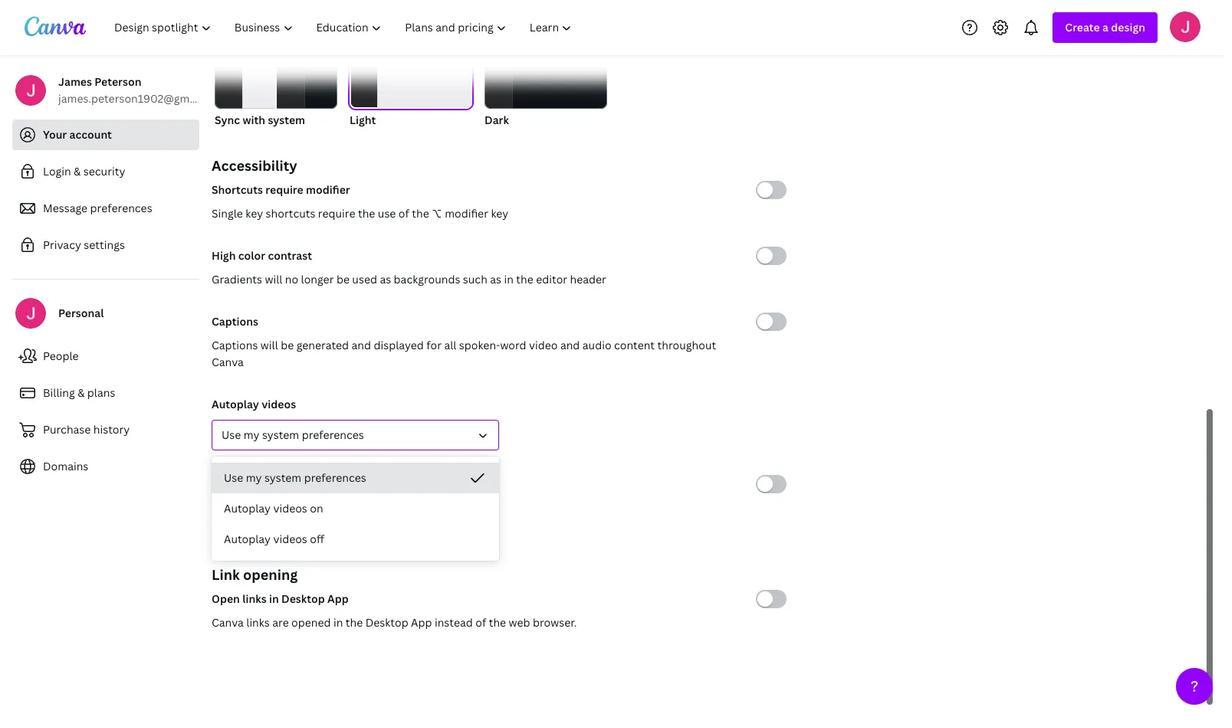 Task type: describe. For each thing, give the bounding box(es) containing it.
single
[[212, 206, 243, 221]]

james peterson james.peterson1902@gmail.com
[[58, 74, 227, 106]]

autoplay videos
[[212, 397, 296, 412]]

& for login
[[74, 164, 81, 179]]

create a design
[[1065, 20, 1146, 35]]

autoplay for autoplay videos
[[212, 397, 259, 412]]

accessibility
[[212, 156, 297, 175]]

purchase history link
[[12, 415, 199, 446]]

before
[[399, 501, 434, 515]]

editor
[[536, 272, 568, 287]]

color
[[238, 248, 265, 263]]

all
[[444, 338, 457, 353]]

light
[[350, 113, 376, 127]]

1 vertical spatial app
[[411, 616, 432, 630]]

people
[[43, 349, 79, 363]]

message
[[314, 477, 359, 492]]

opened
[[291, 616, 331, 630]]

web
[[509, 616, 530, 630]]

shortcuts
[[212, 183, 263, 197]]

will for no
[[265, 272, 282, 287]]

create a design button
[[1053, 12, 1158, 43]]

gradients will no longer be used as backgrounds such as in the editor header
[[212, 272, 607, 287]]

display
[[361, 477, 399, 492]]

your account link
[[12, 120, 199, 150]]

on
[[212, 501, 227, 515]]

use
[[378, 206, 396, 221]]

0 vertical spatial use
[[222, 428, 241, 442]]

generated
[[296, 338, 349, 353]]

the left the ⌥ in the top of the page
[[412, 206, 429, 221]]

2 canva from the top
[[212, 616, 244, 630]]

captions for captions
[[212, 314, 258, 329]]

be inside captions will be generated and displayed for all spoken-word video and audio content throughout canva
[[281, 338, 294, 353]]

sync with system
[[215, 113, 305, 127]]

videos for autoplay videos on
[[273, 501, 307, 516]]

browser.
[[533, 616, 577, 630]]

0 vertical spatial app
[[327, 592, 349, 607]]

privacy settings link
[[12, 230, 199, 261]]

preferences inside message preferences link
[[90, 201, 152, 215]]

0 vertical spatial use my system preferences
[[222, 428, 364, 442]]

audio
[[583, 338, 612, 353]]

on
[[310, 501, 323, 516]]

contrast
[[268, 248, 312, 263]]

create
[[1065, 20, 1100, 35]]

will for be
[[261, 338, 278, 353]]

time
[[402, 477, 425, 492]]

captions will be generated and displayed for all spoken-word video and audio content throughout canva
[[212, 338, 716, 370]]

spoken-
[[459, 338, 500, 353]]

2 and from the left
[[560, 338, 580, 353]]

0 vertical spatial in
[[504, 272, 514, 287]]

Sync with system button
[[215, 40, 337, 129]]

with
[[243, 113, 265, 127]]

autoplay videos off
[[224, 532, 324, 547]]

throughout
[[658, 338, 716, 353]]

james.peterson1902@gmail.com
[[58, 91, 227, 106]]

a
[[1103, 20, 1109, 35]]

list box containing use my system preferences
[[212, 463, 499, 555]]

privacy settings
[[43, 238, 125, 252]]

privacy
[[43, 238, 81, 252]]

0 horizontal spatial of
[[399, 206, 409, 221]]

autoplay for autoplay videos on
[[224, 501, 271, 516]]

1 key from the left
[[246, 206, 263, 221]]

dismissing
[[436, 501, 490, 515]]

autoplay videos on
[[224, 501, 323, 516]]

sync
[[215, 113, 240, 127]]

no
[[285, 272, 298, 287]]

0 horizontal spatial desktop
[[281, 592, 325, 607]]

high color contrast
[[212, 248, 312, 263]]

message preferences link
[[12, 193, 199, 224]]

links for are
[[246, 616, 270, 630]]

billing & plans link
[[12, 378, 199, 409]]

captions for captions will be generated and displayed for all spoken-word video and audio content throughout canva
[[212, 338, 258, 353]]

autoplay for autoplay videos off
[[224, 532, 271, 547]]

word
[[500, 338, 527, 353]]

design
[[1111, 20, 1146, 35]]

autoplay videos off option
[[212, 525, 499, 555]]

backgrounds
[[394, 272, 460, 287]]

people link
[[12, 341, 199, 372]]

personal
[[58, 306, 104, 321]]

Light button
[[350, 40, 472, 129]]

the left "use"
[[358, 206, 375, 221]]

message
[[43, 201, 87, 215]]

shortcuts require modifier
[[212, 183, 350, 197]]

use inside option
[[224, 471, 243, 485]]

the left web
[[489, 616, 506, 630]]

increase
[[212, 477, 256, 492]]

2 key from the left
[[491, 206, 509, 221]]

⌥
[[432, 206, 442, 221]]

& for billing
[[78, 386, 85, 400]]

login & security link
[[12, 156, 199, 187]]

preferences inside use my system preferences button
[[304, 471, 366, 485]]

on-
[[259, 477, 276, 492]]

system inside option
[[264, 471, 302, 485]]

used
[[352, 272, 377, 287]]

billing & plans
[[43, 386, 115, 400]]

james
[[58, 74, 92, 89]]

use my system preferences button
[[212, 463, 499, 494]]

settings
[[84, 238, 125, 252]]

gradients
[[212, 272, 262, 287]]

1 horizontal spatial require
[[318, 206, 355, 221]]

use my system preferences inside option
[[224, 471, 366, 485]]

0 horizontal spatial modifier
[[306, 183, 350, 197]]



Task type: vqa. For each thing, say whether or not it's contained in the screenshot.
list at the left of the page containing sports
no



Task type: locate. For each thing, give the bounding box(es) containing it.
modifier
[[306, 183, 350, 197], [445, 206, 488, 221]]

1 horizontal spatial app
[[411, 616, 432, 630]]

autoplay videos off button
[[212, 525, 499, 555]]

my up autoplay videos on
[[246, 471, 262, 485]]

account
[[69, 127, 112, 142]]

& left plans
[[78, 386, 85, 400]]

and right video
[[560, 338, 580, 353]]

will left no
[[265, 272, 282, 287]]

canva inside captions will be generated and displayed for all spoken-word video and audio content throughout canva
[[212, 355, 244, 370]]

0 vertical spatial captions
[[212, 314, 258, 329]]

0 vertical spatial my
[[244, 428, 260, 442]]

increase on-screen message display time
[[212, 477, 425, 492]]

list box
[[212, 463, 499, 555]]

0 vertical spatial screen
[[276, 477, 311, 492]]

video
[[529, 338, 558, 353]]

0 vertical spatial &
[[74, 164, 81, 179]]

longer down display
[[364, 501, 397, 515]]

1 horizontal spatial desktop
[[366, 616, 408, 630]]

1 canva from the top
[[212, 355, 244, 370]]

0 vertical spatial system
[[268, 113, 305, 127]]

preferences down login & security link
[[90, 201, 152, 215]]

for
[[427, 338, 442, 353]]

2 horizontal spatial in
[[504, 272, 514, 287]]

your account
[[43, 127, 112, 142]]

preferences up 'stay'
[[304, 471, 366, 485]]

1 vertical spatial screen
[[229, 501, 264, 515]]

captions
[[212, 314, 258, 329], [212, 338, 258, 353]]

& right login
[[74, 164, 81, 179]]

screen up messages
[[276, 477, 311, 492]]

login
[[43, 164, 71, 179]]

in
[[504, 272, 514, 287], [269, 592, 279, 607], [334, 616, 343, 630]]

1 vertical spatial my
[[246, 471, 262, 485]]

are
[[272, 616, 289, 630]]

videos for autoplay videos
[[262, 397, 296, 412]]

header
[[570, 272, 607, 287]]

will left generated
[[261, 338, 278, 353]]

0 horizontal spatial as
[[380, 272, 391, 287]]

high
[[212, 248, 236, 263]]

Use my system preferences button
[[212, 420, 499, 451]]

canva links are opened in the desktop app instead of the web browser.
[[212, 616, 577, 630]]

autoplay videos on button
[[212, 494, 499, 525]]

1 vertical spatial modifier
[[445, 206, 488, 221]]

1 horizontal spatial in
[[334, 616, 343, 630]]

domains link
[[12, 452, 199, 482]]

2 captions from the top
[[212, 338, 258, 353]]

0 vertical spatial autoplay
[[212, 397, 259, 412]]

1 vertical spatial in
[[269, 592, 279, 607]]

canva down open
[[212, 616, 244, 630]]

desktop
[[281, 592, 325, 607], [366, 616, 408, 630]]

1 vertical spatial &
[[78, 386, 85, 400]]

screen
[[276, 477, 311, 492], [229, 501, 264, 515]]

be
[[337, 272, 350, 287], [281, 338, 294, 353]]

0 horizontal spatial app
[[327, 592, 349, 607]]

1 captions from the top
[[212, 314, 258, 329]]

purchase history
[[43, 423, 130, 437]]

1 vertical spatial canva
[[212, 616, 244, 630]]

key right 'single'
[[246, 206, 263, 221]]

links for in
[[242, 592, 267, 607]]

your
[[43, 127, 67, 142]]

login & security
[[43, 164, 125, 179]]

the left the editor
[[516, 272, 534, 287]]

2 vertical spatial in
[[334, 616, 343, 630]]

longer
[[301, 272, 334, 287], [364, 501, 397, 515]]

shortcuts
[[266, 206, 316, 221]]

in right the such
[[504, 272, 514, 287]]

1 vertical spatial videos
[[273, 501, 307, 516]]

videos for autoplay videos off
[[273, 532, 307, 547]]

history
[[93, 423, 130, 437]]

2 vertical spatial autoplay
[[224, 532, 271, 547]]

message preferences
[[43, 201, 152, 215]]

as right the such
[[490, 272, 502, 287]]

1 horizontal spatial screen
[[276, 477, 311, 492]]

2 vertical spatial will
[[319, 501, 337, 515]]

use up on
[[224, 471, 243, 485]]

system
[[268, 113, 305, 127], [262, 428, 299, 442], [264, 471, 302, 485]]

1 vertical spatial be
[[281, 338, 294, 353]]

autoplay inside button
[[224, 501, 271, 516]]

use my system preferences
[[222, 428, 364, 442], [224, 471, 366, 485]]

will inside captions will be generated and displayed for all spoken-word video and audio content throughout canva
[[261, 338, 278, 353]]

longer right no
[[301, 272, 334, 287]]

1 horizontal spatial key
[[491, 206, 509, 221]]

0 vertical spatial of
[[399, 206, 409, 221]]

open links in desktop app
[[212, 592, 349, 607]]

Dark button
[[485, 40, 607, 129]]

purchase
[[43, 423, 91, 437]]

0 horizontal spatial and
[[352, 338, 371, 353]]

peterson
[[95, 74, 141, 89]]

james peterson image
[[1170, 11, 1201, 42]]

modifier right the ⌥ in the top of the page
[[445, 206, 488, 221]]

0 vertical spatial be
[[337, 272, 350, 287]]

key
[[246, 206, 263, 221], [491, 206, 509, 221]]

videos inside button
[[273, 532, 307, 547]]

links
[[242, 592, 267, 607], [246, 616, 270, 630]]

1 vertical spatial links
[[246, 616, 270, 630]]

use my system preferences up messages
[[224, 471, 366, 485]]

1 vertical spatial use my system preferences
[[224, 471, 366, 485]]

key right the ⌥ in the top of the page
[[491, 206, 509, 221]]

links left are
[[246, 616, 270, 630]]

link opening
[[212, 566, 298, 584]]

preferences inside use my system preferences button
[[302, 428, 364, 442]]

desktop left instead
[[366, 616, 408, 630]]

link
[[212, 566, 240, 584]]

0 vertical spatial videos
[[262, 397, 296, 412]]

my
[[244, 428, 260, 442], [246, 471, 262, 485]]

of right "use"
[[399, 206, 409, 221]]

1 vertical spatial use
[[224, 471, 243, 485]]

dark
[[485, 113, 509, 127]]

1 and from the left
[[352, 338, 371, 353]]

1 horizontal spatial and
[[560, 338, 580, 353]]

autoplay inside button
[[224, 532, 271, 547]]

0 horizontal spatial screen
[[229, 501, 264, 515]]

2 vertical spatial preferences
[[304, 471, 366, 485]]

1 vertical spatial captions
[[212, 338, 258, 353]]

1 vertical spatial desktop
[[366, 616, 408, 630]]

use down autoplay videos
[[222, 428, 241, 442]]

0 horizontal spatial key
[[246, 206, 263, 221]]

0 horizontal spatial require
[[266, 183, 303, 197]]

use
[[222, 428, 241, 442], [224, 471, 243, 485]]

1 vertical spatial preferences
[[302, 428, 364, 442]]

as right 'used'
[[380, 272, 391, 287]]

0 vertical spatial desktop
[[281, 592, 325, 607]]

off
[[310, 532, 324, 547]]

0 horizontal spatial in
[[269, 592, 279, 607]]

billing
[[43, 386, 75, 400]]

app
[[327, 592, 349, 607], [411, 616, 432, 630]]

on screen messages will stay longer before dismissing
[[212, 501, 490, 515]]

in down opening
[[269, 592, 279, 607]]

captions down gradients
[[212, 314, 258, 329]]

in right opened
[[334, 616, 343, 630]]

use my system preferences down autoplay videos
[[222, 428, 364, 442]]

stay
[[339, 501, 361, 515]]

0 horizontal spatial be
[[281, 338, 294, 353]]

0 vertical spatial modifier
[[306, 183, 350, 197]]

preferences
[[90, 201, 152, 215], [302, 428, 364, 442], [304, 471, 366, 485]]

screen down the increase
[[229, 501, 264, 515]]

app left instead
[[411, 616, 432, 630]]

require right shortcuts
[[318, 206, 355, 221]]

my down autoplay videos
[[244, 428, 260, 442]]

single key shortcuts require the use of the ⌥ modifier key
[[212, 206, 509, 221]]

0 vertical spatial longer
[[301, 272, 334, 287]]

will left 'stay'
[[319, 501, 337, 515]]

0 horizontal spatial longer
[[301, 272, 334, 287]]

modifier up single key shortcuts require the use of the ⌥ modifier key
[[306, 183, 350, 197]]

links down the "link opening"
[[242, 592, 267, 607]]

system up messages
[[264, 471, 302, 485]]

system right with
[[268, 113, 305, 127]]

captions inside captions will be generated and displayed for all spoken-word video and audio content throughout canva
[[212, 338, 258, 353]]

top level navigation element
[[104, 12, 585, 43]]

0 vertical spatial canva
[[212, 355, 244, 370]]

1 vertical spatial of
[[476, 616, 486, 630]]

of right instead
[[476, 616, 486, 630]]

use my system preferences option
[[212, 463, 499, 494]]

domains
[[43, 459, 88, 474]]

2 vertical spatial system
[[264, 471, 302, 485]]

and left displayed on the left of page
[[352, 338, 371, 353]]

1 vertical spatial system
[[262, 428, 299, 442]]

instead
[[435, 616, 473, 630]]

1 horizontal spatial of
[[476, 616, 486, 630]]

videos inside button
[[273, 501, 307, 516]]

be left 'used'
[[337, 272, 350, 287]]

1 horizontal spatial as
[[490, 272, 502, 287]]

preferences up use my system preferences button
[[302, 428, 364, 442]]

0 vertical spatial require
[[266, 183, 303, 197]]

system down autoplay videos
[[262, 428, 299, 442]]

app up opened
[[327, 592, 349, 607]]

1 horizontal spatial be
[[337, 272, 350, 287]]

and
[[352, 338, 371, 353], [560, 338, 580, 353]]

2 as from the left
[[490, 272, 502, 287]]

open
[[212, 592, 240, 607]]

content
[[614, 338, 655, 353]]

require up shortcuts
[[266, 183, 303, 197]]

1 vertical spatial longer
[[364, 501, 397, 515]]

desktop up opened
[[281, 592, 325, 607]]

0 vertical spatial will
[[265, 272, 282, 287]]

require
[[266, 183, 303, 197], [318, 206, 355, 221]]

0 vertical spatial links
[[242, 592, 267, 607]]

messages
[[267, 501, 317, 515]]

autoplay
[[212, 397, 259, 412], [224, 501, 271, 516], [224, 532, 271, 547]]

&
[[74, 164, 81, 179], [78, 386, 85, 400]]

1 vertical spatial autoplay
[[224, 501, 271, 516]]

captions up autoplay videos
[[212, 338, 258, 353]]

1 vertical spatial will
[[261, 338, 278, 353]]

will
[[265, 272, 282, 287], [261, 338, 278, 353], [319, 501, 337, 515]]

2 vertical spatial videos
[[273, 532, 307, 547]]

1 horizontal spatial modifier
[[445, 206, 488, 221]]

my inside option
[[246, 471, 262, 485]]

the right opened
[[346, 616, 363, 630]]

security
[[83, 164, 125, 179]]

autoplay videos on option
[[212, 494, 499, 525]]

1 vertical spatial require
[[318, 206, 355, 221]]

be left generated
[[281, 338, 294, 353]]

such
[[463, 272, 488, 287]]

videos
[[262, 397, 296, 412], [273, 501, 307, 516], [273, 532, 307, 547]]

plans
[[87, 386, 115, 400]]

0 vertical spatial preferences
[[90, 201, 152, 215]]

1 as from the left
[[380, 272, 391, 287]]

canva up autoplay videos
[[212, 355, 244, 370]]

1 horizontal spatial longer
[[364, 501, 397, 515]]



